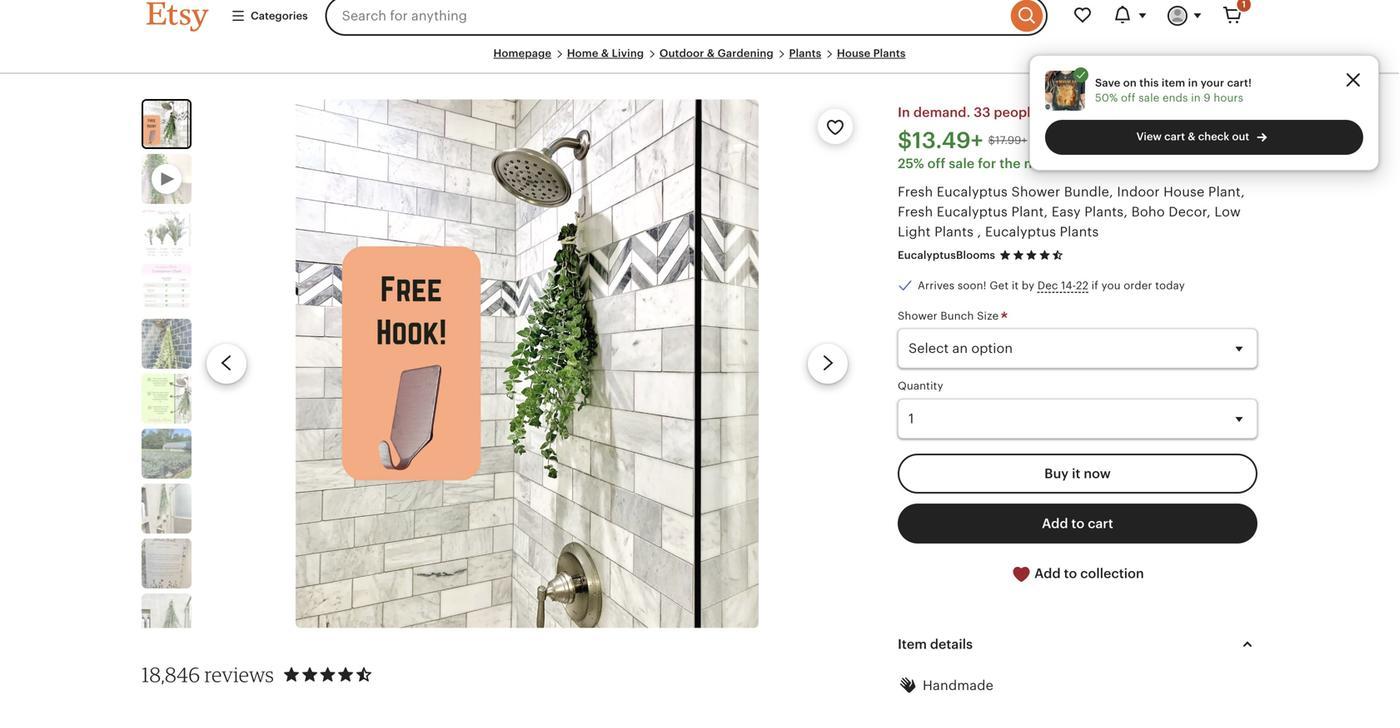 Task type: locate. For each thing, give the bounding box(es) containing it.
plants
[[789, 47, 822, 60], [873, 47, 906, 60], [935, 224, 974, 239], [1060, 224, 1099, 239]]

house inside menu bar
[[837, 47, 871, 60]]

plant,
[[1209, 184, 1245, 199], [1012, 204, 1048, 219]]

it left the by
[[1012, 280, 1019, 292]]

to inside button
[[1064, 566, 1077, 581]]

& right home
[[601, 47, 609, 60]]

fresh eucalyptus shower bundle indoor house plant fresh image 1 image
[[296, 99, 759, 628], [143, 101, 190, 148]]

fresh
[[898, 184, 933, 199], [898, 204, 933, 219]]

fresh up "light"
[[898, 204, 933, 219]]

this inside the save on this item in your cart! 50% off sale ends in 9 hours
[[1140, 77, 1159, 89]]

1 vertical spatial house
[[1164, 184, 1205, 199]]

check
[[1198, 130, 1230, 143]]

sale down $13.49+ $17.99+
[[949, 156, 975, 171]]

to down buy it now button
[[1072, 516, 1085, 531]]

0 horizontal spatial off
[[928, 156, 946, 171]]

add to collection button
[[898, 554, 1258, 595]]

to left collection
[[1064, 566, 1077, 581]]

fresh eucalyptus shower bundle indoor house plant fresh image 8 image
[[142, 539, 192, 589]]

0 vertical spatial this
[[1140, 77, 1159, 89]]

house plants link
[[837, 47, 906, 60]]

to inside "button"
[[1072, 516, 1085, 531]]

add inside button
[[1035, 566, 1061, 581]]

eucalyptus down for
[[937, 184, 1008, 199]]

size
[[977, 310, 999, 322]]

off down $13.49+
[[928, 156, 946, 171]]

24
[[1185, 105, 1201, 120]]

18,846
[[142, 662, 200, 687]]

plant, left the easy
[[1012, 204, 1048, 219]]

None search field
[[325, 0, 1048, 36]]

bunch
[[941, 310, 974, 322]]

add
[[1042, 516, 1068, 531], [1035, 566, 1061, 581]]

off down on
[[1121, 92, 1136, 104]]

outdoor
[[660, 47, 704, 60]]

now
[[1084, 466, 1111, 481]]

fresh down 25%
[[898, 184, 933, 199]]

in
[[898, 105, 910, 120]]

tab list
[[142, 702, 816, 705]]

0 vertical spatial eucalyptus
[[937, 184, 1008, 199]]

1 horizontal spatial it
[[1072, 466, 1081, 481]]

to
[[1072, 516, 1085, 531], [1064, 566, 1077, 581]]

arrives
[[918, 280, 955, 292]]

your
[[1201, 77, 1225, 89]]

to for collection
[[1064, 566, 1077, 581]]

0 vertical spatial shower
[[1012, 184, 1061, 199]]

plant, up low
[[1209, 184, 1245, 199]]

1 horizontal spatial cart
[[1165, 130, 1185, 143]]

1 vertical spatial sale
[[949, 156, 975, 171]]

shower down next
[[1012, 184, 1061, 199]]

view cart & check out link
[[1045, 120, 1363, 155]]

0 horizontal spatial hours
[[1073, 156, 1109, 171]]

1 vertical spatial to
[[1064, 566, 1077, 581]]

0 vertical spatial it
[[1012, 280, 1019, 292]]

$13.49+
[[898, 128, 983, 153]]

cart down now
[[1088, 516, 1114, 531]]

shower down arrives
[[898, 310, 938, 322]]

save
[[1095, 77, 1121, 89]]

sale
[[1139, 92, 1160, 104], [949, 156, 975, 171]]

fresh eucalyptus shower bundle indoor house plant fresh image 4 image
[[142, 319, 192, 369]]

home & living link
[[567, 47, 644, 60]]

add for add to cart
[[1042, 516, 1068, 531]]

0 vertical spatial plant,
[[1209, 184, 1245, 199]]

0 vertical spatial house
[[837, 47, 871, 60]]

hours up hours.
[[1214, 92, 1244, 104]]

quantity
[[898, 380, 943, 392]]

home
[[567, 47, 599, 60]]

eucalyptus right ,
[[985, 224, 1056, 239]]

cart!
[[1227, 77, 1252, 89]]

eucalyptus up ,
[[937, 204, 1008, 219]]

1 horizontal spatial this
[[1140, 77, 1159, 89]]

1 horizontal spatial house
[[1164, 184, 1205, 199]]

0 vertical spatial to
[[1072, 516, 1085, 531]]

25% off sale for the next 12 hours
[[898, 156, 1109, 171]]

light
[[898, 224, 931, 239]]

off
[[1121, 92, 1136, 104], [928, 156, 946, 171]]

plants link
[[789, 47, 822, 60]]

1 vertical spatial it
[[1072, 466, 1081, 481]]

categories button
[[218, 1, 320, 31]]

add down buy
[[1042, 516, 1068, 531]]

in demand. 33 people bought this in the last 24 hours.
[[898, 105, 1245, 120]]

1 horizontal spatial hours
[[1214, 92, 1244, 104]]

cart inside "button"
[[1088, 516, 1114, 531]]

eucalyptusblooms
[[898, 249, 995, 261]]

it right buy
[[1072, 466, 1081, 481]]

0 horizontal spatial sale
[[949, 156, 975, 171]]

categories banner
[[117, 0, 1283, 46]]

shower inside fresh eucalyptus shower bundle, indoor house plant, fresh eucalyptus plant, easy plants, boho decor, low light plants , eucalyptus plants
[[1012, 184, 1061, 199]]

0 horizontal spatial cart
[[1088, 516, 1114, 531]]

in
[[1188, 77, 1198, 89], [1191, 92, 1201, 104], [1119, 105, 1131, 120]]

1 horizontal spatial off
[[1121, 92, 1136, 104]]

the up view
[[1134, 105, 1156, 120]]

shower bunch size
[[898, 310, 1002, 322]]

1 vertical spatial fresh
[[898, 204, 933, 219]]

0 vertical spatial in
[[1188, 77, 1198, 89]]

0 horizontal spatial plant,
[[1012, 204, 1048, 219]]

the right for
[[1000, 156, 1021, 171]]

0 vertical spatial sale
[[1139, 92, 1160, 104]]

1 horizontal spatial sale
[[1139, 92, 1160, 104]]

hours
[[1214, 92, 1244, 104], [1073, 156, 1109, 171]]

this
[[1140, 77, 1159, 89], [1092, 105, 1116, 120]]

outdoor & gardening
[[660, 47, 774, 60]]

add to cart
[[1042, 516, 1114, 531]]

1 vertical spatial cart
[[1088, 516, 1114, 531]]

sale up last
[[1139, 92, 1160, 104]]

plants up eucalyptusblooms link
[[935, 224, 974, 239]]

shower
[[1012, 184, 1061, 199], [898, 310, 938, 322]]

house up decor,
[[1164, 184, 1205, 199]]

in right item
[[1188, 77, 1198, 89]]

living
[[612, 47, 644, 60]]

view
[[1137, 130, 1162, 143]]

last
[[1159, 105, 1182, 120]]

add down add to cart "button"
[[1035, 566, 1061, 581]]

add inside "button"
[[1042, 516, 1068, 531]]

0 vertical spatial cart
[[1165, 130, 1185, 143]]

0 vertical spatial add
[[1042, 516, 1068, 531]]

2 fresh from the top
[[898, 204, 933, 219]]

1 vertical spatial the
[[1000, 156, 1021, 171]]

if
[[1092, 280, 1099, 292]]

0 horizontal spatial this
[[1092, 105, 1116, 120]]

by
[[1022, 280, 1035, 292]]

soon! get
[[958, 280, 1009, 292]]

categories
[[251, 10, 308, 22]]

cart down last
[[1165, 130, 1185, 143]]

house
[[837, 47, 871, 60], [1164, 184, 1205, 199]]

1 horizontal spatial shower
[[1012, 184, 1061, 199]]

1 horizontal spatial &
[[707, 47, 715, 60]]

item details
[[898, 637, 973, 652]]

eucalyptus
[[937, 184, 1008, 199], [937, 204, 1008, 219], [985, 224, 1056, 239]]

menu bar
[[147, 46, 1253, 74]]

1 vertical spatial hours
[[1073, 156, 1109, 171]]

on
[[1123, 77, 1137, 89]]

bundle,
[[1064, 184, 1114, 199]]

0 horizontal spatial &
[[601, 47, 609, 60]]

hours up bundle,
[[1073, 156, 1109, 171]]

0 horizontal spatial shower
[[898, 310, 938, 322]]

&
[[601, 47, 609, 60], [707, 47, 715, 60], [1188, 130, 1196, 143]]

plants down the easy
[[1060, 224, 1099, 239]]

hours inside the save on this item in your cart! 50% off sale ends in 9 hours
[[1214, 92, 1244, 104]]

eucalyptusblooms link
[[898, 249, 995, 261]]

it
[[1012, 280, 1019, 292], [1072, 466, 1081, 481]]

save on this item in your cart! 50% off sale ends in 9 hours
[[1095, 77, 1252, 104]]

0 horizontal spatial house
[[837, 47, 871, 60]]

0 horizontal spatial the
[[1000, 156, 1021, 171]]

house plants
[[837, 47, 906, 60]]

1 vertical spatial add
[[1035, 566, 1061, 581]]

this right on
[[1140, 77, 1159, 89]]

0 vertical spatial hours
[[1214, 92, 1244, 104]]

fresh eucalyptus shower bundle, indoor house plant, fresh eucalyptus plant, easy plants, boho decor, low light plants , eucalyptus plants
[[898, 184, 1245, 239]]

item details button
[[883, 625, 1273, 665]]

in left 9
[[1191, 92, 1201, 104]]

this down 50%
[[1092, 105, 1116, 120]]

details
[[930, 637, 973, 652]]

0 vertical spatial off
[[1121, 92, 1136, 104]]

33
[[974, 105, 991, 120]]

& left check
[[1188, 130, 1196, 143]]

1 vertical spatial shower
[[898, 310, 938, 322]]

low
[[1215, 204, 1241, 219]]

plants right gardening
[[789, 47, 822, 60]]

ends
[[1163, 92, 1188, 104]]

0 vertical spatial fresh
[[898, 184, 933, 199]]

& right outdoor
[[707, 47, 715, 60]]

0 vertical spatial the
[[1134, 105, 1156, 120]]

off inside the save on this item in your cart! 50% off sale ends in 9 hours
[[1121, 92, 1136, 104]]

in down on
[[1119, 105, 1131, 120]]

house right plants link
[[837, 47, 871, 60]]

Search for anything text field
[[325, 0, 1007, 36]]

you
[[1102, 280, 1121, 292]]

cart
[[1165, 130, 1185, 143], [1088, 516, 1114, 531]]



Task type: vqa. For each thing, say whether or not it's contained in the screenshot.
SUN DESIGN TRAVEL MUG POTTERY MUG COFFEE CUP HAND-MADE MICROWAVE AND DISHWASHER SAFE 14 OZ image
no



Task type: describe. For each thing, give the bounding box(es) containing it.
boho
[[1132, 204, 1165, 219]]

1 fresh from the top
[[898, 184, 933, 199]]

1 vertical spatial this
[[1092, 105, 1116, 120]]

12
[[1056, 156, 1069, 171]]

collection
[[1080, 566, 1144, 581]]

9
[[1204, 92, 1211, 104]]

add for add to collection
[[1035, 566, 1061, 581]]

fresh eucalyptus shower bundle indoor house plant fresh image 5 image
[[142, 374, 192, 424]]

1 vertical spatial off
[[928, 156, 946, 171]]

homepage
[[494, 47, 552, 60]]

bought
[[1042, 105, 1089, 120]]

people
[[994, 105, 1039, 120]]

handmade
[[923, 678, 994, 693]]

18,846 reviews
[[142, 662, 274, 687]]

house inside fresh eucalyptus shower bundle, indoor house plant, fresh eucalyptus plant, easy plants, boho decor, low light plants , eucalyptus plants
[[1164, 184, 1205, 199]]

item
[[1162, 77, 1186, 89]]

1 vertical spatial plant,
[[1012, 204, 1048, 219]]

1 horizontal spatial plant,
[[1209, 184, 1245, 199]]

decor,
[[1169, 204, 1211, 219]]

it inside button
[[1072, 466, 1081, 481]]

buy
[[1045, 466, 1069, 481]]

fresh eucalyptus shower bundle indoor house plant fresh image 7 image
[[142, 484, 192, 534]]

14-
[[1061, 280, 1076, 292]]

gardening
[[718, 47, 774, 60]]

25%
[[898, 156, 924, 171]]

dec
[[1038, 280, 1058, 292]]

2 vertical spatial in
[[1119, 105, 1131, 120]]

1 vertical spatial eucalyptus
[[937, 204, 1008, 219]]

today
[[1155, 280, 1185, 292]]

plants,
[[1085, 204, 1128, 219]]

0 horizontal spatial it
[[1012, 280, 1019, 292]]

item
[[898, 637, 927, 652]]

$17.99+
[[988, 134, 1027, 147]]

fresh eucalyptus shower bundle indoor house plant fresh image 2 image
[[142, 209, 192, 259]]

add to collection
[[1031, 566, 1144, 581]]

2 horizontal spatial &
[[1188, 130, 1196, 143]]

0 horizontal spatial fresh eucalyptus shower bundle indoor house plant fresh image 1 image
[[143, 101, 190, 148]]

homepage link
[[494, 47, 552, 60]]

indoor
[[1117, 184, 1160, 199]]

fresh eucalyptus shower bundle indoor house plant fresh image 6 image
[[142, 429, 192, 479]]

none search field inside categories 'banner'
[[325, 0, 1048, 36]]

& for home
[[601, 47, 609, 60]]

arrives soon! get it by dec 14-22 if you order today
[[918, 280, 1185, 292]]

reviews
[[205, 662, 274, 687]]

demand.
[[914, 105, 971, 120]]

1 vertical spatial in
[[1191, 92, 1201, 104]]

fresh eucalyptus shower bundle indoor house plant fresh image 9 image
[[142, 594, 192, 644]]

add to cart button
[[898, 504, 1258, 544]]

hours.
[[1205, 105, 1245, 120]]

order
[[1124, 280, 1152, 292]]

1 horizontal spatial the
[[1134, 105, 1156, 120]]

home & living
[[567, 47, 644, 60]]

$13.49+ $17.99+
[[898, 128, 1027, 153]]

to for cart
[[1072, 516, 1085, 531]]

outdoor & gardening link
[[660, 47, 774, 60]]

next
[[1024, 156, 1052, 171]]

out
[[1232, 130, 1250, 143]]

plants up in
[[873, 47, 906, 60]]

for
[[978, 156, 996, 171]]

1 horizontal spatial fresh eucalyptus shower bundle indoor house plant fresh image 1 image
[[296, 99, 759, 628]]

buy it now
[[1045, 466, 1111, 481]]

fresh eucalyptus shower bundle indoor house plant fresh image 3 image
[[142, 264, 192, 314]]

50%
[[1095, 92, 1118, 104]]

menu bar containing homepage
[[147, 46, 1253, 74]]

& for outdoor
[[707, 47, 715, 60]]

buy it now button
[[898, 454, 1258, 494]]

,
[[977, 224, 982, 239]]

2 vertical spatial eucalyptus
[[985, 224, 1056, 239]]

easy
[[1052, 204, 1081, 219]]

22
[[1076, 280, 1089, 292]]

sale inside the save on this item in your cart! 50% off sale ends in 9 hours
[[1139, 92, 1160, 104]]

view cart & check out
[[1137, 130, 1250, 143]]



